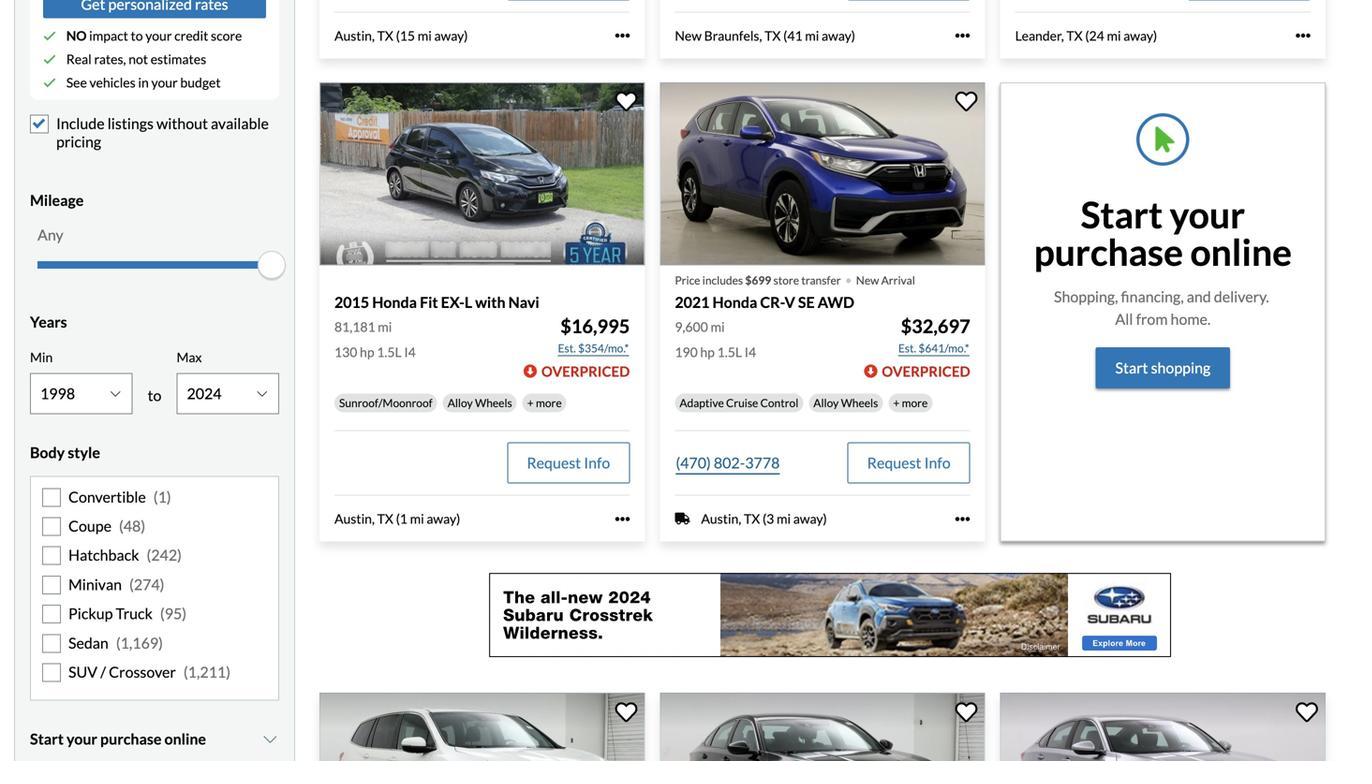 Task type: vqa. For each thing, say whether or not it's contained in the screenshot.
'deal'
no



Task type: describe. For each thing, give the bounding box(es) containing it.
austin, for austin, tx (3 mi away)
[[701, 511, 741, 527]]

(274)
[[129, 576, 164, 594]]

start for start your purchase online dropdown button
[[30, 730, 64, 749]]

honda inside price includes $699 store transfer · new arrival 2021 honda cr-v se awd
[[713, 293, 757, 311]]

new inside price includes $699 store transfer · new arrival 2021 honda cr-v se awd
[[856, 273, 879, 287]]

includes
[[703, 273, 743, 287]]

austin, for austin, tx (1 mi away)
[[335, 511, 375, 527]]

more for sunroof/moonroof
[[536, 396, 562, 410]]

financing,
[[1121, 288, 1184, 306]]

(242)
[[147, 546, 182, 565]]

leander,
[[1015, 28, 1064, 43]]

est. for $32,697
[[898, 342, 916, 355]]

credit
[[174, 28, 208, 44]]

away) for leander, tx (24 mi away)
[[1124, 28, 1157, 43]]

advertisement region
[[489, 574, 1171, 658]]

control
[[761, 396, 799, 410]]

est. $354/mo.* button
[[557, 339, 630, 358]]

tx for austin, tx (3 mi away)
[[744, 511, 760, 527]]

coupe (48)
[[68, 517, 145, 536]]

all
[[1115, 310, 1133, 329]]

with
[[475, 293, 506, 311]]

sedan (1,169)
[[68, 634, 163, 652]]

see
[[66, 75, 87, 91]]

wheels for sunroof/moonroof
[[475, 396, 512, 410]]

store
[[774, 273, 799, 287]]

truck
[[116, 605, 153, 623]]

est. for $16,995
[[558, 342, 576, 355]]

$32,697
[[901, 315, 970, 338]]

wheels for adaptive cruise control
[[841, 396, 878, 410]]

2015
[[335, 293, 369, 311]]

convertible
[[68, 488, 146, 506]]

v
[[785, 293, 795, 311]]

0 horizontal spatial to
[[131, 28, 143, 44]]

+ more for adaptive cruise control
[[893, 396, 928, 410]]

sunroof/moonroof
[[339, 396, 433, 410]]

austin, tx (1 mi away)
[[335, 511, 460, 527]]

$16,995 est. $354/mo.*
[[558, 315, 630, 355]]

1 horizontal spatial purchase
[[1034, 230, 1183, 274]]

in
[[138, 75, 149, 91]]

0 horizontal spatial new
[[675, 28, 702, 43]]

rates,
[[94, 51, 126, 67]]

no
[[66, 28, 87, 44]]

ellipsis h image
[[615, 28, 630, 43]]

hatchback
[[68, 546, 139, 565]]

navi
[[508, 293, 539, 311]]

your right in
[[151, 75, 178, 91]]

price
[[675, 273, 700, 287]]

no impact to your credit score
[[66, 28, 242, 44]]

crossover
[[109, 663, 176, 682]]

alloy wheels for sunroof/moonroof
[[448, 396, 512, 410]]

cr-
[[760, 293, 785, 311]]

real
[[66, 51, 92, 67]]

ellipsis h image for austin, tx (1 mi away)
[[615, 512, 630, 527]]

(48)
[[119, 517, 145, 536]]

min
[[30, 350, 53, 365]]

online inside dropdown button
[[164, 730, 206, 749]]

alloy wheels for adaptive cruise control
[[814, 396, 878, 410]]

3778
[[745, 454, 780, 472]]

$354/mo.*
[[578, 342, 629, 355]]

your inside start your purchase online
[[1170, 193, 1245, 237]]

overpriced for $32,697
[[882, 363, 970, 380]]

suv
[[68, 663, 97, 682]]

·
[[845, 262, 852, 295]]

austin, for austin, tx (15 mi away)
[[335, 28, 375, 43]]

+ for sunroof/moonroof
[[527, 396, 534, 410]]

white 2020 honda pilot ex awd suv / crossover all-wheel drive automatic image
[[320, 694, 645, 762]]

check image for see vehicles in your budget
[[43, 76, 56, 89]]

190
[[675, 344, 698, 360]]

mileage
[[30, 191, 84, 209]]

2 info from the left
[[924, 454, 951, 472]]

years button
[[30, 299, 279, 346]]

2021
[[675, 293, 710, 311]]

chevron down image
[[261, 732, 279, 747]]

mileage button
[[30, 177, 279, 224]]

alloy for sunroof/moonroof
[[448, 396, 473, 410]]

available
[[211, 114, 269, 133]]

austin, tx (3 mi away)
[[701, 511, 827, 527]]

(41
[[783, 28, 803, 43]]

ellipsis h image for new braunfels, tx (41 mi away)
[[955, 28, 970, 43]]

more for adaptive cruise control
[[902, 396, 928, 410]]

+ more for sunroof/moonroof
[[527, 396, 562, 410]]

cruise
[[726, 396, 758, 410]]

1.5l for $16,995
[[377, 344, 402, 360]]

austin, tx (15 mi away)
[[335, 28, 468, 43]]

new braunfels, tx (41 mi away)
[[675, 28, 856, 43]]

check image for real rates, not estimates
[[43, 53, 56, 66]]

2 request info button from the left
[[848, 443, 970, 484]]

1 honda from the left
[[372, 293, 417, 311]]

purchase inside dropdown button
[[100, 730, 162, 749]]

802-
[[714, 454, 745, 472]]

price includes $699 store transfer · new arrival 2021 honda cr-v se awd
[[675, 262, 915, 311]]

ellipsis h image for leander, tx (24 mi away)
[[1296, 28, 1311, 43]]

1 check image from the top
[[43, 29, 56, 43]]

l
[[465, 293, 472, 311]]

i4 for $32,697
[[745, 344, 756, 360]]

(1,211)
[[184, 663, 231, 682]]

9,600 mi 190 hp 1.5l i4
[[675, 319, 756, 360]]

tx for leander, tx (24 mi away)
[[1067, 28, 1083, 43]]

request info for 1st request info button from the left
[[527, 454, 610, 472]]

any
[[37, 226, 63, 244]]

away) right (41 at the right of the page
[[822, 28, 856, 43]]

style
[[68, 443, 100, 462]]

pickup truck (95)
[[68, 605, 187, 623]]

(470)
[[676, 454, 711, 472]]

estimates
[[151, 51, 206, 67]]

sedan
[[68, 634, 109, 652]]

minivan
[[68, 576, 122, 594]]

1 horizontal spatial to
[[148, 386, 162, 405]]

start your purchase online inside dropdown button
[[30, 730, 206, 749]]

fit
[[420, 293, 438, 311]]

(470) 802-3778
[[676, 454, 780, 472]]

130
[[335, 344, 357, 360]]

vehicles
[[89, 75, 136, 91]]

real rates, not estimates
[[66, 51, 206, 67]]

delivery.
[[1214, 288, 1269, 306]]

without
[[156, 114, 208, 133]]

(15
[[396, 28, 415, 43]]



Task type: locate. For each thing, give the bounding box(es) containing it.
austin, left (1 at the bottom left of the page
[[335, 511, 375, 527]]

1 info from the left
[[584, 454, 610, 472]]

start
[[1081, 193, 1163, 237], [1116, 359, 1148, 377], [30, 730, 64, 749]]

silver 2020 honda accord 1.5t sport fwd sedan front-wheel drive automatic image
[[1000, 694, 1326, 762]]

0 horizontal spatial alloy wheels
[[448, 396, 512, 410]]

hp for $32,697
[[700, 344, 715, 360]]

0 vertical spatial check image
[[43, 29, 56, 43]]

request info
[[527, 454, 610, 472], [867, 454, 951, 472]]

start inside start shopping button
[[1116, 359, 1148, 377]]

shopping,
[[1054, 288, 1118, 306]]

honda down includes at the top of the page
[[713, 293, 757, 311]]

from
[[1136, 310, 1168, 329]]

1 horizontal spatial i4
[[745, 344, 756, 360]]

austin,
[[335, 28, 375, 43], [335, 511, 375, 527], [701, 511, 741, 527]]

not
[[129, 51, 148, 67]]

more down est. $641/mo.* button
[[902, 396, 928, 410]]

0 horizontal spatial alloy
[[448, 396, 473, 410]]

(470) 802-3778 button
[[675, 443, 781, 484]]

$16,995
[[561, 315, 630, 338]]

1 vertical spatial check image
[[43, 53, 56, 66]]

1 horizontal spatial +
[[893, 396, 900, 410]]

hp right 130 at the top left of page
[[360, 344, 374, 360]]

i4 up sunroof/moonroof
[[404, 344, 416, 360]]

home.
[[1171, 310, 1211, 329]]

0 horizontal spatial more
[[536, 396, 562, 410]]

impact
[[89, 28, 128, 44]]

0 horizontal spatial +
[[527, 396, 534, 410]]

1 horizontal spatial new
[[856, 273, 879, 287]]

+
[[527, 396, 534, 410], [893, 396, 900, 410]]

start your purchase online
[[1034, 193, 1292, 274], [30, 730, 206, 749]]

hp for $16,995
[[360, 344, 374, 360]]

1.5l right 130 at the top left of page
[[377, 344, 402, 360]]

suv / crossover (1,211)
[[68, 663, 231, 682]]

online up 'delivery.'
[[1190, 230, 1292, 274]]

to up 'real rates, not estimates'
[[131, 28, 143, 44]]

+ for adaptive cruise control
[[893, 396, 900, 410]]

0 horizontal spatial overpriced
[[542, 363, 630, 380]]

years
[[30, 313, 67, 331]]

purchase
[[1034, 230, 1183, 274], [100, 730, 162, 749]]

1 wheels from the left
[[475, 396, 512, 410]]

alloy
[[448, 396, 473, 410], [814, 396, 839, 410]]

start your purchase online down /
[[30, 730, 206, 749]]

1 horizontal spatial honda
[[713, 293, 757, 311]]

1.5l
[[377, 344, 402, 360], [717, 344, 742, 360]]

alloy wheels
[[448, 396, 512, 410], [814, 396, 878, 410]]

black 2018 honda accord 1.5t sport fwd sedan front-wheel drive automatic image
[[660, 694, 985, 762]]

1 more from the left
[[536, 396, 562, 410]]

overpriced
[[542, 363, 630, 380], [882, 363, 970, 380]]

2 + more from the left
[[893, 396, 928, 410]]

i4 up cruise
[[745, 344, 756, 360]]

budget
[[180, 75, 221, 91]]

mi right "(15"
[[418, 28, 432, 43]]

tx left the (24 on the right of page
[[1067, 28, 1083, 43]]

start for start shopping button
[[1116, 359, 1148, 377]]

purchase up shopping,
[[1034, 230, 1183, 274]]

body style button
[[30, 429, 279, 476]]

1 vertical spatial start your purchase online
[[30, 730, 206, 749]]

tx left (1 at the bottom left of the page
[[377, 511, 393, 527]]

1.5l inside 81,181 mi 130 hp 1.5l i4
[[377, 344, 402, 360]]

tx for austin, tx (1 mi away)
[[377, 511, 393, 527]]

1 horizontal spatial start your purchase online
[[1034, 193, 1292, 274]]

shopping, financing, and delivery. all from home.
[[1054, 288, 1272, 329]]

mi inside 81,181 mi 130 hp 1.5l i4
[[378, 319, 392, 335]]

/
[[100, 663, 106, 682]]

tx left (3
[[744, 511, 760, 527]]

alloy right control
[[814, 396, 839, 410]]

purchase down the crossover
[[100, 730, 162, 749]]

1 horizontal spatial hp
[[700, 344, 715, 360]]

2 1.5l from the left
[[717, 344, 742, 360]]

start your purchase online button
[[30, 716, 279, 762]]

0 vertical spatial start your purchase online
[[1034, 193, 1292, 274]]

adaptive cruise control
[[680, 396, 799, 410]]

listings
[[107, 114, 154, 133]]

request for first request info button from the right
[[867, 454, 922, 472]]

1 request from the left
[[527, 454, 581, 472]]

tx for austin, tx (15 mi away)
[[377, 28, 393, 43]]

hp
[[360, 344, 374, 360], [700, 344, 715, 360]]

1 + more from the left
[[527, 396, 562, 410]]

(24
[[1085, 28, 1105, 43]]

mi right (1 at the bottom left of the page
[[410, 511, 424, 527]]

(1
[[396, 511, 408, 527]]

start your purchase online up the financing,
[[1034, 193, 1292, 274]]

mi inside 9,600 mi 190 hp 1.5l i4
[[711, 319, 725, 335]]

0 horizontal spatial est.
[[558, 342, 576, 355]]

your
[[145, 28, 172, 44], [151, 75, 178, 91], [1170, 193, 1245, 237], [66, 730, 97, 749]]

request for 1st request info button from the left
[[527, 454, 581, 472]]

2 overpriced from the left
[[882, 363, 970, 380]]

i4 inside 81,181 mi 130 hp 1.5l i4
[[404, 344, 416, 360]]

new right ·
[[856, 273, 879, 287]]

se
[[798, 293, 815, 311]]

0 vertical spatial online
[[1190, 230, 1292, 274]]

shopping
[[1151, 359, 1211, 377]]

alloy right sunroof/moonroof
[[448, 396, 473, 410]]

overpriced down the est. $354/mo.* button
[[542, 363, 630, 380]]

(3
[[763, 511, 774, 527]]

est. inside $32,697 est. $641/mo.*
[[898, 342, 916, 355]]

body style
[[30, 443, 100, 462]]

est. inside $16,995 est. $354/mo.*
[[558, 342, 576, 355]]

mi right 81,181 at the top left of the page
[[378, 319, 392, 335]]

2 + from the left
[[893, 396, 900, 410]]

online down (1,211)
[[164, 730, 206, 749]]

1.5l inside 9,600 mi 190 hp 1.5l i4
[[717, 344, 742, 360]]

to up body style dropdown button at bottom left
[[148, 386, 162, 405]]

0 vertical spatial purchase
[[1034, 230, 1183, 274]]

1 horizontal spatial alloy wheels
[[814, 396, 878, 410]]

online inside start your purchase online
[[1190, 230, 1292, 274]]

start inside start your purchase online dropdown button
[[30, 730, 64, 749]]

1 horizontal spatial request info
[[867, 454, 951, 472]]

tx
[[377, 28, 393, 43], [765, 28, 781, 43], [1067, 28, 1083, 43], [377, 511, 393, 527], [744, 511, 760, 527]]

1 vertical spatial new
[[856, 273, 879, 287]]

1 alloy from the left
[[448, 396, 473, 410]]

austin, left "(15"
[[335, 28, 375, 43]]

2 wheels from the left
[[841, 396, 878, 410]]

2 alloy wheels from the left
[[814, 396, 878, 410]]

mi
[[418, 28, 432, 43], [805, 28, 819, 43], [1107, 28, 1121, 43], [378, 319, 392, 335], [711, 319, 725, 335], [410, 511, 424, 527], [777, 511, 791, 527]]

2 vertical spatial check image
[[43, 76, 56, 89]]

1 horizontal spatial online
[[1190, 230, 1292, 274]]

$641/mo.*
[[919, 342, 970, 355]]

$32,697 est. $641/mo.*
[[898, 315, 970, 355]]

0 horizontal spatial start your purchase online
[[30, 730, 206, 749]]

1 1.5l from the left
[[377, 344, 402, 360]]

away) right (3
[[793, 511, 827, 527]]

start shopping button
[[1096, 348, 1230, 389]]

0 horizontal spatial request info button
[[507, 443, 630, 484]]

blue 2021 honda cr-v se awd suv / crossover all-wheel drive automatic image
[[660, 82, 985, 265]]

81,181 mi 130 hp 1.5l i4
[[335, 319, 416, 360]]

2 request info from the left
[[867, 454, 951, 472]]

2 alloy from the left
[[814, 396, 839, 410]]

2 check image from the top
[[43, 53, 56, 66]]

alloy for adaptive cruise control
[[814, 396, 839, 410]]

1.5l for $32,697
[[717, 344, 742, 360]]

mi right 9,600
[[711, 319, 725, 335]]

start shopping
[[1116, 359, 1211, 377]]

0 horizontal spatial hp
[[360, 344, 374, 360]]

$699
[[745, 273, 771, 287]]

1 vertical spatial purchase
[[100, 730, 162, 749]]

ellipsis h image
[[955, 28, 970, 43], [1296, 28, 1311, 43], [615, 512, 630, 527], [955, 512, 970, 527]]

more down the est. $354/mo.* button
[[536, 396, 562, 410]]

truck image
[[675, 512, 690, 527]]

i4 for $16,995
[[404, 344, 416, 360]]

(1)
[[153, 488, 171, 506]]

1 horizontal spatial + more
[[893, 396, 928, 410]]

est. down the $16,995
[[558, 342, 576, 355]]

est. down $32,697
[[898, 342, 916, 355]]

body
[[30, 443, 65, 462]]

new left braunfels,
[[675, 28, 702, 43]]

i4
[[404, 344, 416, 360], [745, 344, 756, 360]]

2 more from the left
[[902, 396, 928, 410]]

away) for austin, tx (1 mi away)
[[427, 511, 460, 527]]

0 horizontal spatial online
[[164, 730, 206, 749]]

1 horizontal spatial wheels
[[841, 396, 878, 410]]

tx left "(15"
[[377, 28, 393, 43]]

1 horizontal spatial more
[[902, 396, 928, 410]]

+ more down the est. $354/mo.* button
[[527, 396, 562, 410]]

0 horizontal spatial + more
[[527, 396, 562, 410]]

check image left real
[[43, 53, 56, 66]]

mi right (41 at the right of the page
[[805, 28, 819, 43]]

1 est. from the left
[[558, 342, 576, 355]]

0 vertical spatial to
[[131, 28, 143, 44]]

0 horizontal spatial wheels
[[475, 396, 512, 410]]

1 alloy wheels from the left
[[448, 396, 512, 410]]

your up estimates
[[145, 28, 172, 44]]

1 vertical spatial to
[[148, 386, 162, 405]]

0 horizontal spatial 1.5l
[[377, 344, 402, 360]]

2 honda from the left
[[713, 293, 757, 311]]

+ more down est. $641/mo.* button
[[893, 396, 928, 410]]

0 horizontal spatial info
[[584, 454, 610, 472]]

1.5l right 190 on the right of page
[[717, 344, 742, 360]]

1 horizontal spatial request
[[867, 454, 922, 472]]

your up and
[[1170, 193, 1245, 237]]

include listings without available pricing
[[56, 114, 269, 151]]

away) right (1 at the bottom left of the page
[[427, 511, 460, 527]]

request info for first request info button from the right
[[867, 454, 951, 472]]

info
[[584, 454, 610, 472], [924, 454, 951, 472]]

away) for austin, tx (15 mi away)
[[434, 28, 468, 43]]

convertible (1)
[[68, 488, 171, 506]]

0 horizontal spatial request
[[527, 454, 581, 472]]

check image
[[43, 29, 56, 43], [43, 53, 56, 66], [43, 76, 56, 89]]

1 request info button from the left
[[507, 443, 630, 484]]

1 request info from the left
[[527, 454, 610, 472]]

1 + from the left
[[527, 396, 534, 410]]

hp inside 9,600 mi 190 hp 1.5l i4
[[700, 344, 715, 360]]

1 horizontal spatial alloy
[[814, 396, 839, 410]]

2 request from the left
[[867, 454, 922, 472]]

1 vertical spatial start
[[1116, 359, 1148, 377]]

arrival
[[881, 273, 915, 287]]

1 horizontal spatial overpriced
[[882, 363, 970, 380]]

overpriced down est. $641/mo.* button
[[882, 363, 970, 380]]

your down 'suv'
[[66, 730, 97, 749]]

minivan (274)
[[68, 576, 164, 594]]

i4 inside 9,600 mi 190 hp 1.5l i4
[[745, 344, 756, 360]]

1 vertical spatial online
[[164, 730, 206, 749]]

0 vertical spatial new
[[675, 28, 702, 43]]

hp right 190 on the right of page
[[700, 344, 715, 360]]

transfer
[[801, 273, 841, 287]]

1 horizontal spatial 1.5l
[[717, 344, 742, 360]]

pricing
[[56, 132, 101, 151]]

score
[[211, 28, 242, 44]]

1 overpriced from the left
[[542, 363, 630, 380]]

0 vertical spatial start
[[1081, 193, 1163, 237]]

awd
[[818, 293, 855, 311]]

check image left no
[[43, 29, 56, 43]]

away) right the (24 on the right of page
[[1124, 28, 1157, 43]]

to
[[131, 28, 143, 44], [148, 386, 162, 405]]

away) right "(15"
[[434, 28, 468, 43]]

0 horizontal spatial i4
[[404, 344, 416, 360]]

2 est. from the left
[[898, 342, 916, 355]]

2 hp from the left
[[700, 344, 715, 360]]

request
[[527, 454, 581, 472], [867, 454, 922, 472]]

austin, right "truck" icon
[[701, 511, 741, 527]]

2 vertical spatial start
[[30, 730, 64, 749]]

1 horizontal spatial request info button
[[848, 443, 970, 484]]

1 hp from the left
[[360, 344, 374, 360]]

request info button
[[507, 443, 630, 484], [848, 443, 970, 484]]

0 horizontal spatial purchase
[[100, 730, 162, 749]]

check image left the see
[[43, 76, 56, 89]]

3 check image from the top
[[43, 76, 56, 89]]

2 i4 from the left
[[745, 344, 756, 360]]

1 horizontal spatial info
[[924, 454, 951, 472]]

honda left the fit
[[372, 293, 417, 311]]

0 horizontal spatial honda
[[372, 293, 417, 311]]

mi right the (24 on the right of page
[[1107, 28, 1121, 43]]

and
[[1187, 288, 1211, 306]]

hatchback (242)
[[68, 546, 182, 565]]

adaptive
[[680, 396, 724, 410]]

1 i4 from the left
[[404, 344, 416, 360]]

away) for austin, tx (3 mi away)
[[793, 511, 827, 527]]

hp inside 81,181 mi 130 hp 1.5l i4
[[360, 344, 374, 360]]

overpriced for $16,995
[[542, 363, 630, 380]]

tx left (41 at the right of the page
[[765, 28, 781, 43]]

9,600
[[675, 319, 708, 335]]

ex-
[[441, 293, 465, 311]]

your inside dropdown button
[[66, 730, 97, 749]]

0 horizontal spatial request info
[[527, 454, 610, 472]]

mi right (3
[[777, 511, 791, 527]]

1 horizontal spatial est.
[[898, 342, 916, 355]]



